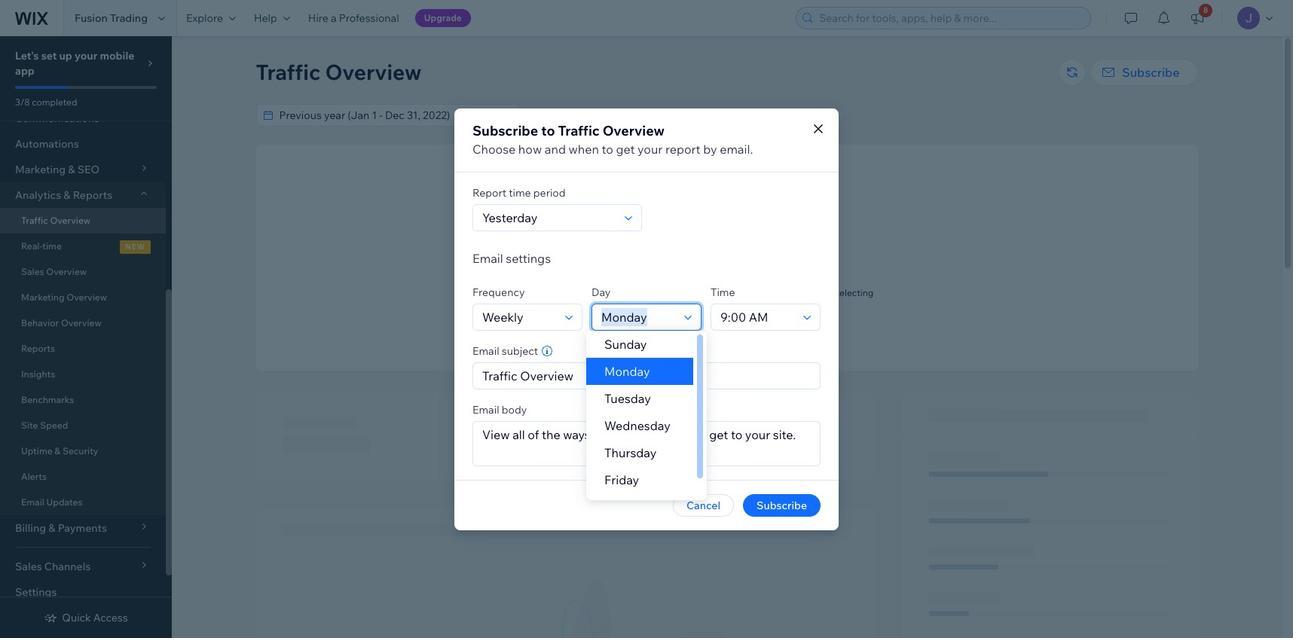 Task type: describe. For each thing, give the bounding box(es) containing it.
analytics & reports button
[[0, 182, 166, 208]]

benchmarks
[[21, 394, 74, 406]]

1 horizontal spatial subscribe
[[757, 499, 807, 512]]

sales overview link
[[0, 259, 166, 285]]

previous
[[589, 109, 632, 122]]

completed
[[32, 96, 77, 108]]

email settings
[[473, 251, 551, 266]]

saturday
[[605, 500, 655, 515]]

reports inside analytics & reports popup button
[[73, 188, 112, 202]]

have
[[688, 287, 708, 298]]

dec
[[706, 109, 725, 122]]

(jan
[[669, 109, 690, 122]]

overview for marketing overview link
[[67, 292, 107, 303]]

0 vertical spatial traffic
[[256, 59, 321, 85]]

your inside let's set up your mobile app
[[75, 49, 97, 63]]

let's set up your mobile app
[[15, 49, 134, 78]]

Frequency field
[[478, 304, 561, 330]]

a for professional
[[331, 11, 337, 25]]

your inside 'subscribe to traffic overview choose how and when to get your report by email.'
[[638, 141, 663, 156]]

monday
[[605, 364, 650, 379]]

quick
[[62, 611, 91, 625]]

settings link
[[0, 580, 166, 605]]

marketing
[[704, 325, 747, 336]]

let's
[[15, 49, 39, 63]]

and
[[545, 141, 566, 156]]

speed
[[40, 420, 68, 431]]

mobile
[[100, 49, 134, 63]]

another
[[684, 298, 717, 310]]

body
[[502, 403, 527, 416]]

email subject
[[473, 344, 538, 358]]

hire a marketing expert link
[[678, 323, 776, 337]]

cancel button
[[673, 494, 734, 517]]

email body
[[473, 403, 527, 416]]

31,
[[728, 109, 741, 122]]

overview down professional
[[325, 59, 422, 85]]

to for traffic
[[541, 122, 555, 139]]

set
[[41, 49, 57, 63]]

sales overview
[[21, 266, 87, 277]]

on
[[754, 287, 765, 298]]

Email body text field
[[473, 422, 820, 465]]

automations
[[15, 137, 79, 151]]

friday
[[605, 473, 639, 488]]

a for marketing
[[697, 325, 702, 336]]

period.
[[740, 298, 770, 310]]

reports link
[[0, 336, 166, 362]]

alerts link
[[0, 464, 166, 490]]

marketing overview link
[[0, 285, 166, 311]]

uptime & security link
[[0, 439, 166, 464]]

email for email body
[[473, 403, 499, 416]]

Email subject field
[[478, 363, 816, 389]]

time
[[711, 285, 735, 299]]

insights
[[21, 369, 55, 380]]

behavior
[[21, 317, 59, 329]]

tuesday
[[605, 391, 651, 406]]

1 horizontal spatial period
[[634, 109, 666, 122]]

those
[[767, 287, 790, 298]]

report time period
[[473, 186, 566, 199]]

enough
[[702, 269, 740, 283]]

settings
[[15, 586, 57, 599]]

traffic inside sidebar element
[[21, 215, 48, 226]]

Day field
[[597, 304, 680, 330]]

traffic overview link
[[0, 208, 166, 234]]

looks
[[580, 287, 605, 298]]

real-
[[21, 240, 42, 252]]

Report time period field
[[478, 205, 620, 230]]

8
[[1204, 5, 1209, 15]]

page skeleton image
[[256, 393, 1198, 638]]

email for email subject
[[473, 344, 499, 358]]

automations link
[[0, 131, 166, 157]]

email updates
[[21, 497, 83, 508]]

email.
[[720, 141, 753, 156]]

security
[[62, 445, 98, 457]]

compared
[[524, 109, 574, 122]]

compared to previous period (jan 1 - dec 31, 2021)
[[524, 109, 770, 122]]

settings
[[506, 251, 551, 266]]

time inside not enough traffic looks like your site didn't have any traffic on those dates. try selecting another time period.
[[719, 298, 738, 310]]

1 vertical spatial traffic
[[727, 287, 752, 298]]

app
[[15, 64, 35, 78]]

list box containing sunday
[[586, 331, 707, 521]]



Task type: locate. For each thing, give the bounding box(es) containing it.
reports inside reports link
[[21, 343, 55, 354]]

your right the 'up'
[[75, 49, 97, 63]]

hire down another
[[678, 325, 695, 336]]

0 horizontal spatial time
[[42, 240, 62, 252]]

marketing
[[21, 292, 65, 303]]

0 horizontal spatial period
[[533, 186, 566, 199]]

overview down marketing overview link
[[61, 317, 102, 329]]

0 vertical spatial period
[[634, 109, 666, 122]]

0 vertical spatial subscribe
[[1122, 65, 1180, 80]]

your
[[75, 49, 97, 63], [638, 141, 663, 156], [623, 287, 642, 298]]

1 horizontal spatial subscribe button
[[1091, 59, 1198, 86]]

up
[[59, 49, 72, 63]]

traffic
[[742, 269, 773, 283], [727, 287, 752, 298]]

traffic overview down hire a professional
[[256, 59, 422, 85]]

overview for sales overview link
[[46, 266, 87, 277]]

frequency
[[473, 285, 525, 299]]

2 horizontal spatial time
[[719, 298, 738, 310]]

upgrade
[[424, 12, 462, 23]]

1 vertical spatial a
[[697, 325, 702, 336]]

traffic up "when"
[[558, 122, 600, 139]]

selecting
[[835, 287, 874, 298]]

1 horizontal spatial reports
[[73, 188, 112, 202]]

overview inside 'subscribe to traffic overview choose how and when to get your report by email.'
[[603, 122, 665, 139]]

1 horizontal spatial traffic
[[256, 59, 321, 85]]

hire a professional link
[[299, 0, 408, 36]]

to left get
[[602, 141, 613, 156]]

traffic down the help button
[[256, 59, 321, 85]]

email
[[473, 251, 503, 266], [473, 344, 499, 358], [473, 403, 499, 416], [21, 497, 44, 508]]

subscribe
[[1122, 65, 1180, 80], [473, 122, 538, 139], [757, 499, 807, 512]]

0 horizontal spatial traffic overview
[[21, 215, 91, 226]]

when
[[569, 141, 599, 156]]

0 horizontal spatial subscribe button
[[743, 494, 821, 517]]

choose
[[473, 141, 516, 156]]

reports up traffic overview link
[[73, 188, 112, 202]]

& right analytics
[[64, 188, 71, 202]]

1 vertical spatial reports
[[21, 343, 55, 354]]

site
[[644, 287, 659, 298]]

time inside sidebar element
[[42, 240, 62, 252]]

like
[[607, 287, 621, 298]]

didn't
[[661, 287, 686, 298]]

uptime
[[21, 445, 52, 457]]

any
[[710, 287, 725, 298]]

explore
[[186, 11, 223, 25]]

help button
[[245, 0, 299, 36]]

email up the frequency
[[473, 251, 503, 266]]

your right get
[[638, 141, 663, 156]]

subscribe button
[[1091, 59, 1198, 86], [743, 494, 821, 517]]

overview down analytics & reports
[[50, 215, 91, 226]]

analytics & reports
[[15, 188, 112, 202]]

subject
[[502, 344, 538, 358]]

sales
[[21, 266, 44, 277]]

time up hire a marketing expert
[[719, 298, 738, 310]]

3/8 completed
[[15, 96, 77, 108]]

overview for the behavior overview "link" on the left of the page
[[61, 317, 102, 329]]

email left subject
[[473, 344, 499, 358]]

wednesday
[[605, 418, 671, 433]]

reports up insights
[[21, 343, 55, 354]]

email down alerts
[[21, 497, 44, 508]]

site speed link
[[0, 413, 166, 439]]

to up 'and'
[[541, 122, 555, 139]]

reports
[[73, 188, 112, 202], [21, 343, 55, 354]]

uptime & security
[[21, 445, 98, 457]]

0 vertical spatial your
[[75, 49, 97, 63]]

0 horizontal spatial subscribe
[[473, 122, 538, 139]]

& right uptime
[[55, 445, 60, 457]]

email left body
[[473, 403, 499, 416]]

overview down sales overview link
[[67, 292, 107, 303]]

expert
[[749, 325, 776, 336]]

trading
[[110, 11, 148, 25]]

dates.
[[793, 287, 818, 298]]

a left the marketing
[[697, 325, 702, 336]]

& for uptime
[[55, 445, 60, 457]]

behavior overview
[[21, 317, 102, 329]]

8 button
[[1181, 0, 1214, 36]]

1 horizontal spatial time
[[509, 186, 531, 199]]

Time field
[[716, 304, 799, 330]]

sidebar element
[[0, 0, 172, 638]]

0 vertical spatial traffic overview
[[256, 59, 422, 85]]

to for previous
[[577, 109, 587, 122]]

overview
[[325, 59, 422, 85], [603, 122, 665, 139], [50, 215, 91, 226], [46, 266, 87, 277], [67, 292, 107, 303], [61, 317, 102, 329]]

real-time
[[21, 240, 62, 252]]

1 vertical spatial your
[[638, 141, 663, 156]]

period up report time period field
[[533, 186, 566, 199]]

1 horizontal spatial to
[[577, 109, 587, 122]]

report
[[666, 141, 701, 156]]

subscribe to traffic overview choose how and when to get your report by email.
[[473, 122, 753, 156]]

2 horizontal spatial to
[[602, 141, 613, 156]]

to
[[577, 109, 587, 122], [541, 122, 555, 139], [602, 141, 613, 156]]

benchmarks link
[[0, 387, 166, 413]]

access
[[93, 611, 128, 625]]

2 horizontal spatial traffic
[[558, 122, 600, 139]]

1 vertical spatial period
[[533, 186, 566, 199]]

traffic up on
[[742, 269, 773, 283]]

0 vertical spatial traffic
[[742, 269, 773, 283]]

get
[[616, 141, 635, 156]]

3/8
[[15, 96, 30, 108]]

email updates link
[[0, 490, 166, 516]]

insights link
[[0, 362, 166, 387]]

professional
[[339, 11, 399, 25]]

1 vertical spatial &
[[55, 445, 60, 457]]

overview up get
[[603, 122, 665, 139]]

2021)
[[744, 109, 770, 122]]

help
[[254, 11, 277, 25]]

traffic overview
[[256, 59, 422, 85], [21, 215, 91, 226]]

your inside not enough traffic looks like your site didn't have any traffic on those dates. try selecting another time period.
[[623, 287, 642, 298]]

cancel
[[687, 499, 721, 512]]

monday option
[[586, 358, 693, 385]]

1 vertical spatial time
[[42, 240, 62, 252]]

traffic overview down analytics & reports
[[21, 215, 91, 226]]

0 vertical spatial hire
[[308, 11, 329, 25]]

email for email updates
[[21, 497, 44, 508]]

None field
[[275, 105, 496, 126]]

period left the (jan
[[634, 109, 666, 122]]

a left professional
[[331, 11, 337, 25]]

fusion trading
[[75, 11, 148, 25]]

1 vertical spatial hire
[[678, 325, 695, 336]]

1 horizontal spatial traffic overview
[[256, 59, 422, 85]]

0 vertical spatial time
[[509, 186, 531, 199]]

behavior overview link
[[0, 311, 166, 336]]

time up sales overview
[[42, 240, 62, 252]]

report
[[473, 186, 507, 199]]

hire for hire a professional
[[308, 11, 329, 25]]

1 horizontal spatial &
[[64, 188, 71, 202]]

quick access button
[[44, 611, 128, 625]]

hire right the help button
[[308, 11, 329, 25]]

& inside popup button
[[64, 188, 71, 202]]

-
[[700, 109, 704, 122]]

0 horizontal spatial a
[[331, 11, 337, 25]]

0 horizontal spatial reports
[[21, 343, 55, 354]]

not enough traffic looks like your site didn't have any traffic on those dates. try selecting another time period.
[[580, 269, 874, 310]]

0 vertical spatial reports
[[73, 188, 112, 202]]

email for email settings
[[473, 251, 503, 266]]

day
[[592, 285, 611, 299]]

to left previous
[[577, 109, 587, 122]]

0 horizontal spatial &
[[55, 445, 60, 457]]

updates
[[46, 497, 83, 508]]

list box
[[586, 331, 707, 521]]

traffic inside 'subscribe to traffic overview choose how and when to get your report by email.'
[[558, 122, 600, 139]]

time for real-
[[42, 240, 62, 252]]

& for analytics
[[64, 188, 71, 202]]

time right report
[[509, 186, 531, 199]]

traffic left on
[[727, 287, 752, 298]]

hire
[[308, 11, 329, 25], [678, 325, 695, 336]]

analytics
[[15, 188, 61, 202]]

hire a marketing expert
[[678, 325, 776, 336]]

site
[[21, 420, 38, 431]]

overview inside "link"
[[61, 317, 102, 329]]

2 vertical spatial traffic
[[21, 215, 48, 226]]

1 horizontal spatial a
[[697, 325, 702, 336]]

not
[[681, 269, 699, 283]]

how
[[518, 141, 542, 156]]

hire for hire a marketing expert
[[678, 325, 695, 336]]

2 vertical spatial time
[[719, 298, 738, 310]]

2 vertical spatial your
[[623, 287, 642, 298]]

traffic down analytics
[[21, 215, 48, 226]]

marketing overview
[[21, 292, 107, 303]]

1
[[693, 109, 698, 122]]

time for report
[[509, 186, 531, 199]]

0 vertical spatial &
[[64, 188, 71, 202]]

1 vertical spatial traffic
[[558, 122, 600, 139]]

0 vertical spatial a
[[331, 11, 337, 25]]

alerts
[[21, 471, 47, 482]]

overview for traffic overview link
[[50, 215, 91, 226]]

site speed
[[21, 420, 68, 431]]

traffic overview inside traffic overview link
[[21, 215, 91, 226]]

1 vertical spatial subscribe button
[[743, 494, 821, 517]]

fusion
[[75, 11, 108, 25]]

1 vertical spatial traffic overview
[[21, 215, 91, 226]]

Search for tools, apps, help & more... field
[[815, 8, 1086, 29]]

0 vertical spatial subscribe button
[[1091, 59, 1198, 86]]

0 horizontal spatial traffic
[[21, 215, 48, 226]]

2 horizontal spatial subscribe
[[1122, 65, 1180, 80]]

sunday
[[605, 337, 647, 352]]

subscribe inside 'subscribe to traffic overview choose how and when to get your report by email.'
[[473, 122, 538, 139]]

0 horizontal spatial hire
[[308, 11, 329, 25]]

time
[[509, 186, 531, 199], [42, 240, 62, 252], [719, 298, 738, 310]]

email inside sidebar element
[[21, 497, 44, 508]]

&
[[64, 188, 71, 202], [55, 445, 60, 457]]

try
[[820, 287, 833, 298]]

2 vertical spatial subscribe
[[757, 499, 807, 512]]

overview up marketing overview
[[46, 266, 87, 277]]

your right like
[[623, 287, 642, 298]]

1 horizontal spatial hire
[[678, 325, 695, 336]]

1 vertical spatial subscribe
[[473, 122, 538, 139]]

0 horizontal spatial to
[[541, 122, 555, 139]]



Task type: vqa. For each thing, say whether or not it's contained in the screenshot.
Share
no



